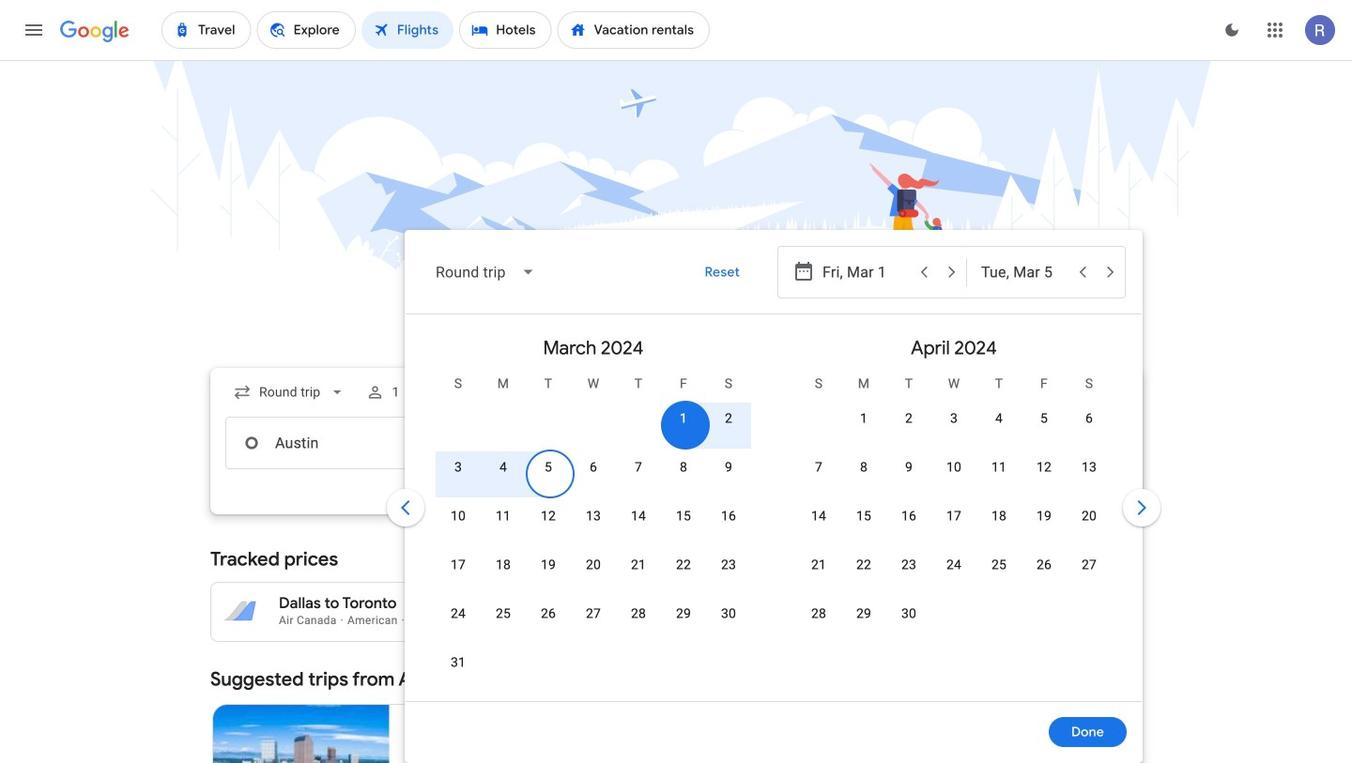 Task type: vqa. For each thing, say whether or not it's contained in the screenshot.
GRID inside the Flight search box
yes



Task type: locate. For each thing, give the bounding box(es) containing it.
cell down wed, apr 17 "element"
[[932, 549, 977, 594]]

tue, apr 16 element
[[901, 507, 917, 526]]

next image
[[1119, 485, 1164, 531]]

grid
[[413, 322, 1134, 713]]

sat, mar 2 element
[[725, 409, 732, 428]]

tue, mar 12 element
[[541, 507, 556, 526]]

row
[[661, 393, 751, 454], [841, 393, 1112, 454], [436, 450, 751, 503], [796, 450, 1112, 503], [436, 499, 751, 552], [796, 499, 1112, 552], [436, 547, 751, 601], [796, 547, 1112, 601], [436, 596, 751, 650], [796, 596, 932, 650]]

thu, mar 28 element
[[631, 605, 646, 624]]

sat, mar 30 element
[[721, 605, 736, 624]]

cell
[[886, 549, 932, 594], [932, 549, 977, 594], [977, 549, 1022, 594], [1022, 549, 1067, 594], [1067, 549, 1112, 594]]

wed, mar 6 element
[[590, 458, 597, 477]]

cell down sat, apr 20 element
[[1067, 549, 1112, 594]]

wed, mar 27 element
[[586, 605, 601, 624]]

row up wed, mar 20 'element' on the bottom left of the page
[[436, 499, 751, 552]]

mon, apr 8 element
[[860, 458, 868, 477]]

sun, mar 10 element
[[451, 507, 466, 526]]

mon, mar 18 element
[[496, 556, 511, 575]]

wed, apr 17 element
[[946, 507, 962, 526]]

None field
[[421, 250, 551, 295], [225, 376, 354, 409], [421, 250, 551, 295], [225, 376, 354, 409]]

fri, apr 12 element
[[1037, 458, 1052, 477]]

grid inside flight search field
[[413, 322, 1134, 713]]

None text field
[[225, 417, 490, 470]]

thu, apr 4 element
[[995, 409, 1003, 428]]

row group
[[413, 322, 774, 699], [774, 322, 1134, 694]]

tue, mar 26 element
[[541, 605, 556, 624]]

thu, apr 18 element
[[992, 507, 1007, 526]]

thu, apr 11 element
[[992, 458, 1007, 477]]

2 cell from the left
[[932, 549, 977, 594]]

change appearance image
[[1209, 8, 1255, 53]]

fri, mar 29 element
[[676, 605, 691, 624]]

Return text field
[[981, 418, 1068, 469]]

tue, mar 19 element
[[541, 556, 556, 575]]

row down wed, apr 17 "element"
[[796, 547, 1112, 601]]

tue, apr 9 element
[[905, 458, 913, 477]]

row up wed, apr 10 element
[[841, 393, 1112, 454]]

fri, mar 22 element
[[676, 556, 691, 575]]

4 cell from the left
[[1022, 549, 1067, 594]]

2614 US dollars text field
[[455, 594, 500, 613]]

5 cell from the left
[[1067, 549, 1112, 594]]

mon, mar 25 element
[[496, 605, 511, 624]]

0 vertical spatial departure text field
[[823, 247, 909, 298]]

sat, apr 13 element
[[1082, 458, 1097, 477]]

3 cell from the left
[[977, 549, 1022, 594]]

1 departure text field from the top
[[823, 247, 909, 298]]

1 row group from the left
[[413, 322, 774, 699]]

mon, mar 11 element
[[496, 507, 511, 526]]

386 US dollars text field
[[779, 594, 813, 613]]

cell down "fri, apr 19" element
[[1022, 549, 1067, 594]]

fri, mar 8 element
[[680, 458, 687, 477]]

cell up tue, apr 30 element in the bottom right of the page
[[886, 549, 932, 594]]

cell down "thu, apr 18" element on the right bottom of the page
[[977, 549, 1022, 594]]

Departure text field
[[823, 247, 909, 298], [823, 418, 909, 469]]

fri, mar 15 element
[[676, 507, 691, 526]]

thu, mar 14 element
[[631, 507, 646, 526]]

1 vertical spatial departure text field
[[823, 418, 909, 469]]



Task type: describe. For each thing, give the bounding box(es) containing it.
Return text field
[[981, 247, 1068, 298]]

wed, mar 13 element
[[586, 507, 601, 526]]

mon, apr 29 element
[[856, 605, 871, 624]]

thu, mar 21 element
[[631, 556, 646, 575]]

sat, apr 6 element
[[1085, 409, 1093, 428]]

row up fri, mar 8 element
[[661, 393, 751, 454]]

mon, apr 22 element
[[856, 556, 871, 575]]

tue, apr 2 element
[[905, 409, 913, 428]]

row up wed, apr 17 "element"
[[796, 450, 1112, 503]]

1 cell from the left
[[886, 549, 932, 594]]

sun, apr 14 element
[[811, 507, 826, 526]]

main menu image
[[23, 19, 45, 41]]

row down the mon, apr 22 element
[[796, 596, 932, 650]]

none text field inside flight search field
[[225, 417, 490, 470]]

2 departure text field from the top
[[823, 418, 909, 469]]

fri, mar 1, departure date. element
[[680, 409, 687, 428]]

frontier image
[[404, 760, 419, 763]]

158 US dollars text field
[[783, 612, 813, 627]]

sat, apr 20 element
[[1082, 507, 1097, 526]]

sat, mar 9 element
[[725, 458, 732, 477]]

wed, apr 3 element
[[950, 409, 958, 428]]

row down wed, mar 20 'element' on the bottom left of the page
[[436, 596, 751, 650]]

suggested trips from austin region
[[210, 657, 1142, 763]]

row up wed, mar 13 'element' on the bottom left
[[436, 450, 751, 503]]

sun, apr 21 element
[[811, 556, 826, 575]]

previous image
[[383, 485, 428, 531]]

2 row group from the left
[[774, 322, 1134, 694]]

Flight search field
[[195, 230, 1164, 763]]

wed, mar 20 element
[[586, 556, 601, 575]]

sun, mar 31 element
[[451, 654, 466, 672]]

sun, mar 24 element
[[451, 605, 466, 624]]

tue, mar 5, return date. element
[[545, 458, 552, 477]]

tracked prices region
[[210, 537, 1142, 642]]

thu, mar 7 element
[[635, 458, 642, 477]]

sun, mar 17 element
[[451, 556, 466, 575]]

tue, apr 30 element
[[901, 605, 917, 624]]

row down wed, apr 10 element
[[796, 499, 1112, 552]]

sun, mar 3 element
[[454, 458, 462, 477]]

wed, apr 10 element
[[946, 458, 962, 477]]

sat, mar 23 element
[[721, 556, 736, 575]]

fri, apr 5 element
[[1040, 409, 1048, 428]]

sun, apr 7 element
[[815, 458, 823, 477]]

1206 US dollars text field
[[459, 612, 500, 627]]

sat, mar 16 element
[[721, 507, 736, 526]]

mon, mar 4 element
[[500, 458, 507, 477]]

mon, apr 1 element
[[860, 409, 868, 428]]

sun, apr 28 element
[[811, 605, 826, 624]]

fri, apr 19 element
[[1037, 507, 1052, 526]]

mon, apr 15 element
[[856, 507, 871, 526]]

row up wed, mar 27 element
[[436, 547, 751, 601]]



